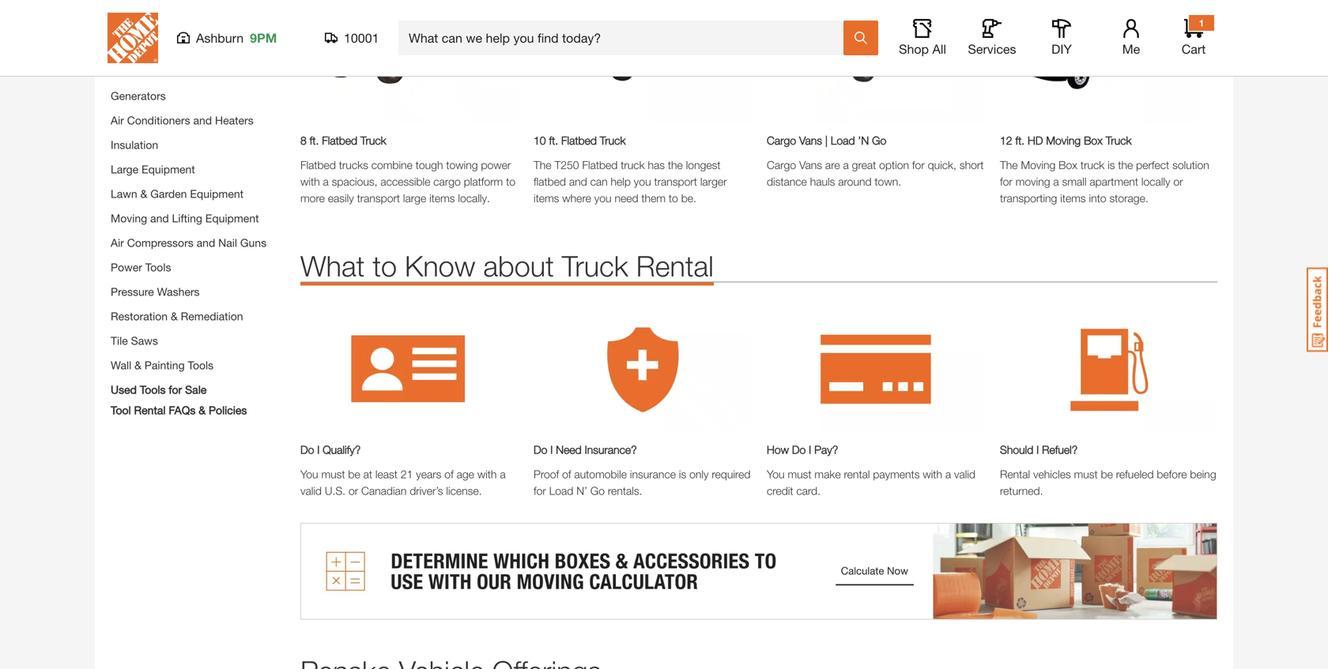 Task type: locate. For each thing, give the bounding box(es) containing it.
0 horizontal spatial load
[[550, 485, 574, 498]]

moving
[[1016, 175, 1051, 188]]

2 vans from the top
[[800, 158, 823, 172]]

box
[[1085, 134, 1103, 147], [1059, 158, 1078, 172]]

truck for small
[[1081, 158, 1105, 172]]

is up apartment
[[1108, 158, 1116, 172]]

do
[[301, 444, 314, 457], [534, 444, 548, 457], [793, 444, 806, 457]]

items down flatbed
[[534, 192, 560, 205]]

moving inside the moving box truck is the perfect solution for moving a small apartment locally or transporting items into storage.
[[1022, 158, 1056, 172]]

with right the payments
[[923, 468, 943, 481]]

1 horizontal spatial do
[[534, 444, 548, 457]]

proof
[[534, 468, 559, 481]]

truck up help
[[600, 134, 626, 147]]

air
[[111, 114, 124, 127], [111, 237, 124, 250]]

a
[[844, 158, 849, 172], [323, 175, 329, 188], [1054, 175, 1060, 188], [500, 468, 506, 481], [946, 468, 952, 481]]

1 vertical spatial to
[[669, 192, 679, 205]]

1 horizontal spatial of
[[562, 468, 571, 481]]

spacious,
[[332, 175, 378, 188]]

can
[[591, 175, 608, 188]]

i for should i refuel?
[[1037, 444, 1040, 457]]

items
[[430, 192, 455, 205], [534, 192, 560, 205], [1061, 192, 1087, 205]]

a right age at the bottom of the page
[[500, 468, 506, 481]]

with inside flatbed trucks combine tough towing power with a spacious, accessible cargo platform to more easily transport large items locally.
[[301, 175, 320, 188]]

12 ft. hd moving box truck link
[[1001, 132, 1218, 149]]

you for you must make rental payments with a valid credit card.
[[767, 468, 785, 481]]

least
[[376, 468, 398, 481]]

1 vertical spatial cleaners
[[139, 40, 183, 53]]

cleaners up floor care & refinishers on the top left of the page
[[139, 40, 183, 53]]

1 items from the left
[[430, 192, 455, 205]]

tools down drain on the left top of the page
[[111, 16, 137, 29]]

before
[[1158, 468, 1188, 481]]

must right vehicles
[[1075, 468, 1098, 481]]

cargo for cargo vans are a great option for quick, short distance hauls around town.
[[767, 158, 797, 172]]

1 vertical spatial moving
[[1022, 158, 1056, 172]]

1 horizontal spatial load
[[831, 134, 856, 147]]

the inside "the t250 flatbed truck has the longest flatbed and can help you transport larger items where you need them to be."
[[668, 158, 683, 172]]

0 vertical spatial cargo
[[767, 134, 797, 147]]

1 horizontal spatial go
[[873, 134, 887, 147]]

and for air conditioners and heaters
[[193, 114, 212, 127]]

longest
[[686, 158, 721, 172]]

truck for you
[[621, 158, 645, 172]]

be left refueled
[[1102, 468, 1114, 481]]

2 vertical spatial equipment
[[206, 212, 259, 225]]

do right the how
[[793, 444, 806, 457]]

a inside cargo vans are a great option for quick, short distance hauls around town.
[[844, 158, 849, 172]]

1 vertical spatial or
[[349, 485, 358, 498]]

2 horizontal spatial ft.
[[1016, 134, 1025, 147]]

1 vertical spatial equipment
[[190, 187, 244, 201]]

do for do i qualify?
[[301, 444, 314, 457]]

0 vertical spatial to
[[506, 175, 516, 188]]

rental inside used tools for sale tool rental faqs & policies
[[134, 404, 166, 417]]

you down 'can'
[[595, 192, 612, 205]]

equipment
[[142, 163, 195, 176], [190, 187, 244, 201], [206, 212, 259, 225]]

2 truck from the left
[[1081, 158, 1105, 172]]

a right are
[[844, 158, 849, 172]]

0 vertical spatial floor
[[111, 40, 136, 53]]

flatbed down 8
[[301, 158, 336, 172]]

flatbed
[[322, 134, 358, 147], [562, 134, 597, 147], [301, 158, 336, 172], [583, 158, 618, 172]]

1 horizontal spatial valid
[[955, 468, 976, 481]]

cleaners for drain
[[140, 0, 184, 12]]

floor left care
[[111, 65, 136, 78]]

has
[[648, 158, 665, 172]]

wall
[[111, 359, 131, 372]]

town.
[[875, 175, 902, 188]]

2 horizontal spatial must
[[1075, 468, 1098, 481]]

cleaners
[[140, 0, 184, 12], [139, 40, 183, 53]]

go right 'n
[[873, 134, 887, 147]]

load right |
[[831, 134, 856, 147]]

air up power
[[111, 237, 124, 250]]

0 vertical spatial rental
[[637, 249, 714, 283]]

1 vertical spatial you
[[595, 192, 612, 205]]

2 of from the left
[[562, 468, 571, 481]]

ashburn
[[196, 30, 244, 45]]

power tools
[[111, 261, 171, 274]]

tools
[[111, 16, 137, 29], [145, 261, 171, 274], [188, 359, 214, 372], [140, 384, 166, 397]]

with right age at the bottom of the page
[[478, 468, 497, 481]]

proof of automobile insurance is only required for load n' go rentals.
[[534, 468, 751, 498]]

be inside rental vehicles must be refueled before being returned.
[[1102, 468, 1114, 481]]

0 vertical spatial transport
[[655, 175, 698, 188]]

used tools for sale link
[[111, 382, 207, 398]]

1 horizontal spatial rental
[[637, 249, 714, 283]]

1 air from the top
[[111, 114, 124, 127]]

items inside flatbed trucks combine tough towing power with a spacious, accessible cargo platform to more easily transport large items locally.
[[430, 192, 455, 205]]

1 vertical spatial vans
[[800, 158, 823, 172]]

1 horizontal spatial you
[[767, 468, 785, 481]]

or right u.s.
[[349, 485, 358, 498]]

2 horizontal spatial rental
[[1001, 468, 1031, 481]]

2 items from the left
[[534, 192, 560, 205]]

for inside cargo vans are a great option for quick, short distance hauls around town.
[[913, 158, 925, 172]]

0 vertical spatial air
[[111, 114, 124, 127]]

restoration & remediation
[[111, 310, 243, 323]]

the for is
[[1119, 158, 1134, 172]]

& right 'faqs'
[[199, 404, 206, 417]]

you
[[301, 468, 318, 481], [767, 468, 785, 481]]

the inside "the t250 flatbed truck has the longest flatbed and can help you transport larger items where you need them to be."
[[534, 158, 552, 172]]

equipment for lifting
[[206, 212, 259, 225]]

1 horizontal spatial to
[[506, 175, 516, 188]]

the
[[668, 158, 683, 172], [1119, 158, 1134, 172]]

go right n'
[[591, 485, 605, 498]]

cleaners right drain on the left top of the page
[[140, 0, 184, 12]]

1 horizontal spatial box
[[1085, 134, 1103, 147]]

truck
[[361, 134, 387, 147], [600, 134, 626, 147], [1106, 134, 1132, 147], [562, 249, 629, 283]]

flatbed inside flatbed trucks combine tough towing power with a spacious, accessible cargo platform to more easily transport large items locally.
[[301, 158, 336, 172]]

driver's
[[410, 485, 443, 498]]

0 horizontal spatial valid
[[301, 485, 322, 498]]

1 horizontal spatial transport
[[655, 175, 698, 188]]

garden
[[151, 187, 187, 201]]

a right the payments
[[946, 468, 952, 481]]

floor down drain on the left top of the page
[[111, 40, 136, 53]]

i right should
[[1037, 444, 1040, 457]]

1 vertical spatial load
[[550, 485, 574, 498]]

2 horizontal spatial items
[[1061, 192, 1087, 205]]

tools inside drain cleaners and plumbing tools
[[111, 16, 137, 29]]

tool
[[111, 404, 131, 417]]

1 horizontal spatial truck
[[1081, 158, 1105, 172]]

0 vertical spatial or
[[1174, 175, 1184, 188]]

3 do from the left
[[793, 444, 806, 457]]

0 horizontal spatial box
[[1059, 158, 1078, 172]]

1 horizontal spatial items
[[534, 192, 560, 205]]

the down the '12'
[[1001, 158, 1018, 172]]

0 vertical spatial vans
[[800, 134, 823, 147]]

4 i from the left
[[1037, 444, 1040, 457]]

moving right hd
[[1047, 134, 1081, 147]]

truck inside "the t250 flatbed truck has the longest flatbed and can help you transport larger items where you need them to be."
[[621, 158, 645, 172]]

flatbed inside 10 ft. flatbed truck link
[[562, 134, 597, 147]]

items down small
[[1061, 192, 1087, 205]]

option
[[880, 158, 910, 172]]

do left qualify?
[[301, 444, 314, 457]]

1 horizontal spatial be
[[1102, 468, 1114, 481]]

1 do from the left
[[301, 444, 314, 457]]

larger
[[701, 175, 727, 188]]

a left small
[[1054, 175, 1060, 188]]

box inside 12 ft. hd moving box truck link
[[1085, 134, 1103, 147]]

1 truck from the left
[[621, 158, 645, 172]]

more
[[301, 192, 325, 205]]

vans inside cargo vans are a great option for quick, short distance hauls around town.
[[800, 158, 823, 172]]

2 the from the left
[[1119, 158, 1134, 172]]

2 vertical spatial rental
[[1001, 468, 1031, 481]]

2 cargo from the top
[[767, 158, 797, 172]]

0 vertical spatial valid
[[955, 468, 976, 481]]

of right proof
[[562, 468, 571, 481]]

floor
[[111, 40, 136, 53], [111, 65, 136, 78]]

a inside you must be at least 21 years of age with a valid u.s. or canadian driver's license.
[[500, 468, 506, 481]]

for down proof
[[534, 485, 546, 498]]

& down washers
[[171, 310, 178, 323]]

 image
[[301, 0, 518, 124], [534, 0, 751, 124], [767, 0, 985, 124], [1001, 0, 1218, 124], [301, 306, 518, 434], [534, 306, 751, 434], [767, 306, 985, 434], [1001, 306, 1218, 434]]

and left heaters
[[193, 114, 212, 127]]

ft. right 8
[[310, 134, 319, 147]]

ft. right 10
[[549, 134, 559, 147]]

1 floor from the top
[[111, 40, 136, 53]]

equipment up lifting
[[190, 187, 244, 201]]

2 must from the left
[[788, 468, 812, 481]]

1 horizontal spatial or
[[1174, 175, 1184, 188]]

0 vertical spatial box
[[1085, 134, 1103, 147]]

me button
[[1107, 19, 1157, 57]]

truck inside the moving box truck is the perfect solution for moving a small apartment locally or transporting items into storage.
[[1081, 158, 1105, 172]]

load left n'
[[550, 485, 574, 498]]

and up where
[[569, 175, 587, 188]]

of inside you must be at least 21 years of age with a valid u.s. or canadian driver's license.
[[445, 468, 454, 481]]

cleaners for floor
[[139, 40, 183, 53]]

of left age at the bottom of the page
[[445, 468, 454, 481]]

the for the moving box truck is the perfect solution for moving a small apartment locally or transporting items into storage.
[[1001, 158, 1018, 172]]

drain
[[111, 0, 137, 12]]

1 horizontal spatial the
[[1001, 158, 1018, 172]]

1 horizontal spatial ft.
[[549, 134, 559, 147]]

1 be from the left
[[348, 468, 360, 481]]

air up "insulation"
[[111, 114, 124, 127]]

12
[[1001, 134, 1013, 147]]

the up flatbed
[[534, 158, 552, 172]]

2 be from the left
[[1102, 468, 1114, 481]]

to right what
[[373, 249, 397, 283]]

cargo inside cargo vans are a great option for quick, short distance hauls around town.
[[767, 158, 797, 172]]

vans
[[800, 134, 823, 147], [800, 158, 823, 172]]

equipment up garden
[[142, 163, 195, 176]]

air for air conditioners and heaters
[[111, 114, 124, 127]]

8 ft. flatbed truck link
[[301, 132, 518, 149]]

0 horizontal spatial must
[[322, 468, 345, 481]]

cart
[[1182, 42, 1206, 57]]

0 horizontal spatial go
[[591, 485, 605, 498]]

flatbed inside 8 ft. flatbed truck link
[[322, 134, 358, 147]]

1
[[1200, 17, 1205, 28]]

must up u.s.
[[322, 468, 345, 481]]

moving up moving
[[1022, 158, 1056, 172]]

& right wall
[[135, 359, 142, 372]]

valid right the payments
[[955, 468, 976, 481]]

must inside you must be at least 21 years of age with a valid u.s. or canadian driver's license.
[[322, 468, 345, 481]]

0 vertical spatial load
[[831, 134, 856, 147]]

0 horizontal spatial the
[[534, 158, 552, 172]]

conditioners
[[127, 114, 190, 127]]

2 do from the left
[[534, 444, 548, 457]]

the home depot logo image
[[108, 13, 158, 63]]

a up more
[[323, 175, 329, 188]]

0 horizontal spatial be
[[348, 468, 360, 481]]

large
[[111, 163, 139, 176]]

valid left u.s.
[[301, 485, 322, 498]]

flatbed inside "the t250 flatbed truck has the longest flatbed and can help you transport larger items where you need them to be."
[[583, 158, 618, 172]]

a inside you must make rental payments with a valid credit card.
[[946, 468, 952, 481]]

3 i from the left
[[809, 444, 812, 457]]

2 air from the top
[[111, 237, 124, 250]]

1 cargo from the top
[[767, 134, 797, 147]]

generators
[[111, 89, 166, 102]]

or inside the moving box truck is the perfect solution for moving a small apartment locally or transporting items into storage.
[[1174, 175, 1184, 188]]

is left "only"
[[679, 468, 687, 481]]

power tools link
[[111, 261, 171, 274]]

cargo
[[767, 134, 797, 147], [767, 158, 797, 172]]

1 vertical spatial valid
[[301, 485, 322, 498]]

a inside flatbed trucks combine tough towing power with a spacious, accessible cargo platform to more easily transport large items locally.
[[323, 175, 329, 188]]

you down do i qualify?
[[301, 468, 318, 481]]

1 vans from the top
[[800, 134, 823, 147]]

must inside rental vehicles must be refueled before being returned.
[[1075, 468, 1098, 481]]

rental up returned.
[[1001, 468, 1031, 481]]

insulation
[[111, 138, 158, 151]]

ft. right the '12'
[[1016, 134, 1025, 147]]

3 items from the left
[[1061, 192, 1087, 205]]

around
[[839, 175, 872, 188]]

2 ft. from the left
[[549, 134, 559, 147]]

sale
[[185, 384, 207, 397]]

rental inside rental vehicles must be refueled before being returned.
[[1001, 468, 1031, 481]]

cargo for cargo vans | load 'n go
[[767, 134, 797, 147]]

or
[[1174, 175, 1184, 188], [349, 485, 358, 498]]

tools inside used tools for sale tool rental faqs & policies
[[140, 384, 166, 397]]

2 floor from the top
[[111, 65, 136, 78]]

1 ft. from the left
[[310, 134, 319, 147]]

feedback link image
[[1308, 267, 1329, 353]]

flatbed up trucks
[[322, 134, 358, 147]]

tools down the wall & painting tools link
[[140, 384, 166, 397]]

1 vertical spatial transport
[[357, 192, 400, 205]]

you up them
[[634, 175, 651, 188]]

at
[[364, 468, 373, 481]]

0 horizontal spatial or
[[349, 485, 358, 498]]

hauls
[[811, 175, 836, 188]]

10 ft. flatbed truck
[[534, 134, 626, 147]]

0 horizontal spatial of
[[445, 468, 454, 481]]

the inside the moving box truck is the perfect solution for moving a small apartment locally or transporting items into storage.
[[1001, 158, 1018, 172]]

1 i from the left
[[317, 444, 320, 457]]

3 must from the left
[[1075, 468, 1098, 481]]

the inside the moving box truck is the perfect solution for moving a small apartment locally or transporting items into storage.
[[1119, 158, 1134, 172]]

air for air compressors and nail guns
[[111, 237, 124, 250]]

you inside you must make rental payments with a valid credit card.
[[767, 468, 785, 481]]

large equipment
[[111, 163, 195, 176]]

1 the from the left
[[534, 158, 552, 172]]

1 horizontal spatial with
[[478, 468, 497, 481]]

& inside used tools for sale tool rental faqs & policies
[[199, 404, 206, 417]]

0 horizontal spatial truck
[[621, 158, 645, 172]]

with up more
[[301, 175, 320, 188]]

for left sale
[[169, 384, 182, 397]]

is inside "proof of automobile insurance is only required for load n' go rentals."
[[679, 468, 687, 481]]

1 vertical spatial box
[[1059, 158, 1078, 172]]

storage.
[[1110, 192, 1149, 205]]

& right lawn
[[140, 187, 147, 201]]

1 you from the left
[[301, 468, 318, 481]]

0 horizontal spatial do
[[301, 444, 314, 457]]

box up the moving box truck is the perfect solution for moving a small apartment locally or transporting items into storage. at the right of page
[[1085, 134, 1103, 147]]

into
[[1090, 192, 1107, 205]]

transport up be.
[[655, 175, 698, 188]]

items down cargo
[[430, 192, 455, 205]]

i left qualify?
[[317, 444, 320, 457]]

0 vertical spatial equipment
[[142, 163, 195, 176]]

0 horizontal spatial rental
[[134, 404, 166, 417]]

and for air compressors and nail guns
[[197, 237, 215, 250]]

0 horizontal spatial you
[[301, 468, 318, 481]]

0 horizontal spatial is
[[679, 468, 687, 481]]

& for painting
[[135, 359, 142, 372]]

vans up the hauls
[[800, 158, 823, 172]]

the up apartment
[[1119, 158, 1134, 172]]

rental down the used tools for sale link
[[134, 404, 166, 417]]

1 horizontal spatial must
[[788, 468, 812, 481]]

and inside "the t250 flatbed truck has the longest flatbed and can help you transport larger items where you need them to be."
[[569, 175, 587, 188]]

box up small
[[1059, 158, 1078, 172]]

2 horizontal spatial with
[[923, 468, 943, 481]]

must for be
[[322, 468, 345, 481]]

and left the 'plumbing'
[[187, 0, 205, 12]]

them
[[642, 192, 666, 205]]

is for only
[[679, 468, 687, 481]]

0 horizontal spatial items
[[430, 192, 455, 205]]

where
[[563, 192, 592, 205]]

1 horizontal spatial is
[[1108, 158, 1116, 172]]

for left moving
[[1001, 175, 1013, 188]]

must up card.
[[788, 468, 812, 481]]

1 of from the left
[[445, 468, 454, 481]]

refinishers
[[176, 65, 230, 78]]

1 vertical spatial floor
[[111, 65, 136, 78]]

and inside drain cleaners and plumbing tools
[[187, 0, 205, 12]]

0 horizontal spatial with
[[301, 175, 320, 188]]

2 the from the left
[[1001, 158, 1018, 172]]

2 horizontal spatial do
[[793, 444, 806, 457]]

transport down spacious,
[[357, 192, 400, 205]]

and for drain cleaners and plumbing tools
[[187, 0, 205, 12]]

2 vertical spatial to
[[373, 249, 397, 283]]

must
[[322, 468, 345, 481], [788, 468, 812, 481], [1075, 468, 1098, 481]]

i left 'need'
[[551, 444, 553, 457]]

go inside "proof of automobile insurance is only required for load n' go rentals."
[[591, 485, 605, 498]]

and left nail
[[197, 237, 215, 250]]

to left be.
[[669, 192, 679, 205]]

is inside the moving box truck is the perfect solution for moving a small apartment locally or transporting items into storage.
[[1108, 158, 1116, 172]]

do up proof
[[534, 444, 548, 457]]

you up 'credit' in the bottom of the page
[[767, 468, 785, 481]]

the for has
[[668, 158, 683, 172]]

you inside you must be at least 21 years of age with a valid u.s. or canadian driver's license.
[[301, 468, 318, 481]]

truck up help
[[621, 158, 645, 172]]

to
[[506, 175, 516, 188], [669, 192, 679, 205], [373, 249, 397, 283]]

be left at
[[348, 468, 360, 481]]

1 must from the left
[[322, 468, 345, 481]]

'n
[[859, 134, 869, 147]]

ft.
[[310, 134, 319, 147], [549, 134, 559, 147], [1016, 134, 1025, 147]]

must inside you must make rental payments with a valid credit card.
[[788, 468, 812, 481]]

1 vertical spatial cargo
[[767, 158, 797, 172]]

vans left |
[[800, 134, 823, 147]]

power
[[111, 261, 142, 274]]

rental for tool
[[134, 404, 166, 417]]

cleaners inside drain cleaners and plumbing tools
[[140, 0, 184, 12]]

1 the from the left
[[668, 158, 683, 172]]

rental
[[637, 249, 714, 283], [134, 404, 166, 417], [1001, 468, 1031, 481]]

0 vertical spatial cleaners
[[140, 0, 184, 12]]

ft. for 10
[[549, 134, 559, 147]]

you for you must be at least 21 years of age with a valid u.s. or canadian driver's license.
[[301, 468, 318, 481]]

the
[[534, 158, 552, 172], [1001, 158, 1018, 172]]

transport
[[655, 175, 698, 188], [357, 192, 400, 205]]

short
[[960, 158, 984, 172]]

for left quick,
[[913, 158, 925, 172]]

n'
[[577, 485, 588, 498]]

1 vertical spatial go
[[591, 485, 605, 498]]

required
[[712, 468, 751, 481]]

1 horizontal spatial the
[[1119, 158, 1134, 172]]

moving down lawn
[[111, 212, 147, 225]]

do for do i need insurance?
[[534, 444, 548, 457]]

truck up small
[[1081, 158, 1105, 172]]

the right has
[[668, 158, 683, 172]]

flatbed up t250
[[562, 134, 597, 147]]

or down "solution"
[[1174, 175, 1184, 188]]

with inside you must be at least 21 years of age with a valid u.s. or canadian driver's license.
[[478, 468, 497, 481]]

apartment
[[1090, 175, 1139, 188]]

flatbed up 'can'
[[583, 158, 618, 172]]

saws
[[131, 335, 158, 348]]

1 vertical spatial air
[[111, 237, 124, 250]]

flatbed for 8
[[322, 134, 358, 147]]

transport inside "the t250 flatbed truck has the longest flatbed and can help you transport larger items where you need them to be."
[[655, 175, 698, 188]]

to down power
[[506, 175, 516, 188]]

& for garden
[[140, 187, 147, 201]]

rental down be.
[[637, 249, 714, 283]]

2 you from the left
[[767, 468, 785, 481]]

the for the t250 flatbed truck has the longest flatbed and can help you transport larger items where you need them to be.
[[534, 158, 552, 172]]

0 vertical spatial you
[[634, 175, 651, 188]]

2 horizontal spatial to
[[669, 192, 679, 205]]

2 i from the left
[[551, 444, 553, 457]]

& for remediation
[[171, 310, 178, 323]]

nail
[[218, 237, 237, 250]]

insurance
[[630, 468, 676, 481]]

make
[[815, 468, 841, 481]]

equipment up nail
[[206, 212, 259, 225]]

be
[[348, 468, 360, 481], [1102, 468, 1114, 481]]

0 vertical spatial is
[[1108, 158, 1116, 172]]

i left the pay?
[[809, 444, 812, 457]]

0 horizontal spatial the
[[668, 158, 683, 172]]

flatbed for the
[[583, 158, 618, 172]]

0 horizontal spatial transport
[[357, 192, 400, 205]]

1 vertical spatial rental
[[134, 404, 166, 417]]

3 ft. from the left
[[1016, 134, 1025, 147]]

1 vertical spatial is
[[679, 468, 687, 481]]

0 horizontal spatial ft.
[[310, 134, 319, 147]]



Task type: vqa. For each thing, say whether or not it's contained in the screenshot.
bottom Sign
no



Task type: describe. For each thing, give the bounding box(es) containing it.
faqs
[[169, 404, 196, 417]]

license.
[[446, 485, 482, 498]]

8 ft. flatbed truck
[[301, 134, 387, 147]]

truck up combine
[[361, 134, 387, 147]]

of inside "proof of automobile insurance is only required for load n' go rentals."
[[562, 468, 571, 481]]

flatbed for 10
[[562, 134, 597, 147]]

easily
[[328, 192, 354, 205]]

1 horizontal spatial you
[[634, 175, 651, 188]]

and up compressors
[[150, 212, 169, 225]]

platform
[[464, 175, 503, 188]]

restoration & remediation link
[[111, 310, 243, 323]]

canadian
[[362, 485, 407, 498]]

floor for floor cleaners
[[111, 40, 136, 53]]

& right care
[[165, 65, 172, 78]]

rental vehicles must be refueled before being returned.
[[1001, 468, 1217, 498]]

care
[[139, 65, 162, 78]]

drain cleaners and plumbing tools link
[[111, 0, 255, 29]]

used
[[111, 384, 137, 397]]

air compressors and nail guns
[[111, 237, 267, 250]]

tile saws
[[111, 335, 158, 348]]

10
[[534, 134, 546, 147]]

transport inside flatbed trucks combine tough towing power with a spacious, accessible cargo platform to more easily transport large items locally.
[[357, 192, 400, 205]]

cargo
[[434, 175, 461, 188]]

floor for floor care & refinishers
[[111, 65, 136, 78]]

card.
[[797, 485, 821, 498]]

0 vertical spatial go
[[873, 134, 887, 147]]

small
[[1063, 175, 1087, 188]]

do i need insurance?
[[534, 444, 637, 457]]

0 horizontal spatial to
[[373, 249, 397, 283]]

compressors
[[127, 237, 194, 250]]

ft. for 12
[[1016, 134, 1025, 147]]

qualify?
[[323, 444, 361, 457]]

What can we help you find today? search field
[[409, 21, 843, 55]]

restoration
[[111, 310, 168, 323]]

box inside the moving box truck is the perfect solution for moving a small apartment locally or transporting items into storage.
[[1059, 158, 1078, 172]]

the moving box truck is the perfect solution for moving a small apartment locally or transporting items into storage.
[[1001, 158, 1210, 205]]

2 vertical spatial moving
[[111, 212, 147, 225]]

drain cleaners and plumbing tools
[[111, 0, 255, 29]]

all
[[933, 42, 947, 57]]

is for the
[[1108, 158, 1116, 172]]

lawn & garden equipment
[[111, 187, 244, 201]]

vans for |
[[800, 134, 823, 147]]

hd
[[1028, 134, 1044, 147]]

21
[[401, 468, 413, 481]]

services button
[[967, 19, 1018, 57]]

i for do i need insurance?
[[551, 444, 553, 457]]

ft. for 8
[[310, 134, 319, 147]]

generators link
[[111, 89, 166, 102]]

pay?
[[815, 444, 839, 457]]

rentals.
[[608, 485, 643, 498]]

do i qualify?
[[301, 444, 361, 457]]

large
[[403, 192, 427, 205]]

combine
[[372, 158, 413, 172]]

vehicles
[[1034, 468, 1072, 481]]

painting
[[145, 359, 185, 372]]

you must make rental payments with a valid credit card.
[[767, 468, 976, 498]]

items inside "the t250 flatbed truck has the longest flatbed and can help you transport larger items where you need them to be."
[[534, 192, 560, 205]]

tile saws link
[[111, 335, 158, 348]]

i for do i qualify?
[[317, 444, 320, 457]]

perfect
[[1137, 158, 1170, 172]]

you must be at least 21 years of age with a valid u.s. or canadian driver's license.
[[301, 468, 506, 498]]

what to know about truck rental
[[301, 249, 714, 283]]

guns
[[240, 237, 267, 250]]

must for make
[[788, 468, 812, 481]]

floor care & refinishers link
[[111, 65, 230, 78]]

floor care & refinishers
[[111, 65, 230, 78]]

refuel?
[[1043, 444, 1078, 457]]

or inside you must be at least 21 years of age with a valid u.s. or canadian driver's license.
[[349, 485, 358, 498]]

load inside "proof of automobile insurance is only required for load n' go rentals."
[[550, 485, 574, 498]]

0 vertical spatial moving
[[1047, 134, 1081, 147]]

tools up sale
[[188, 359, 214, 372]]

a inside the moving box truck is the perfect solution for moving a small apartment locally or transporting items into storage.
[[1054, 175, 1060, 188]]

moving and lifting equipment link
[[111, 212, 259, 225]]

air conditioners and heaters
[[111, 114, 254, 127]]

8
[[301, 134, 307, 147]]

t250
[[555, 158, 579, 172]]

returned.
[[1001, 485, 1044, 498]]

quick,
[[928, 158, 957, 172]]

great
[[852, 158, 877, 172]]

what
[[301, 249, 365, 283]]

for inside the moving box truck is the perfect solution for moving a small apartment locally or transporting items into storage.
[[1001, 175, 1013, 188]]

the t250 flatbed truck has the longest flatbed and can help you transport larger items where you need them to be.
[[534, 158, 727, 205]]

policies
[[209, 404, 247, 417]]

vans for are
[[800, 158, 823, 172]]

determine which boxes & accessories to use with our moving calculator - calculate now image
[[301, 524, 1218, 621]]

washers
[[157, 286, 200, 299]]

being
[[1191, 468, 1217, 481]]

truck down where
[[562, 249, 629, 283]]

power
[[481, 158, 511, 172]]

accessible
[[381, 175, 431, 188]]

10001
[[344, 30, 379, 45]]

for inside used tools for sale tool rental faqs & policies
[[169, 384, 182, 397]]

solution
[[1173, 158, 1210, 172]]

wall & painting tools link
[[111, 359, 214, 372]]

tool rental faqs & policies link
[[111, 403, 247, 419]]

moving and lifting equipment
[[111, 212, 259, 225]]

be inside you must be at least 21 years of age with a valid u.s. or canadian driver's license.
[[348, 468, 360, 481]]

services
[[969, 42, 1017, 57]]

pressure
[[111, 286, 154, 299]]

0 horizontal spatial you
[[595, 192, 612, 205]]

tools down compressors
[[145, 261, 171, 274]]

cargo vans | load 'n go link
[[767, 132, 985, 149]]

help
[[611, 175, 631, 188]]

truck up apartment
[[1106, 134, 1132, 147]]

equipment for garden
[[190, 187, 244, 201]]

need
[[556, 444, 582, 457]]

need
[[615, 192, 639, 205]]

valid inside you must make rental payments with a valid credit card.
[[955, 468, 976, 481]]

floor cleaners link
[[111, 40, 183, 53]]

for inside "proof of automobile insurance is only required for load n' go rentals."
[[534, 485, 546, 498]]

to inside "the t250 flatbed truck has the longest flatbed and can help you transport larger items where you need them to be."
[[669, 192, 679, 205]]

items inside the moving box truck is the perfect solution for moving a small apartment locally or transporting items into storage.
[[1061, 192, 1087, 205]]

floor cleaners
[[111, 40, 183, 53]]

age
[[457, 468, 475, 481]]

cargo vans | load 'n go
[[767, 134, 887, 147]]

valid inside you must be at least 21 years of age with a valid u.s. or canadian driver's license.
[[301, 485, 322, 498]]

distance
[[767, 175, 807, 188]]

shop all button
[[898, 19, 948, 57]]

rental for truck
[[637, 249, 714, 283]]

me
[[1123, 42, 1141, 57]]

with inside you must make rental payments with a valid credit card.
[[923, 468, 943, 481]]

to inside flatbed trucks combine tough towing power with a spacious, accessible cargo platform to more easily transport large items locally.
[[506, 175, 516, 188]]



